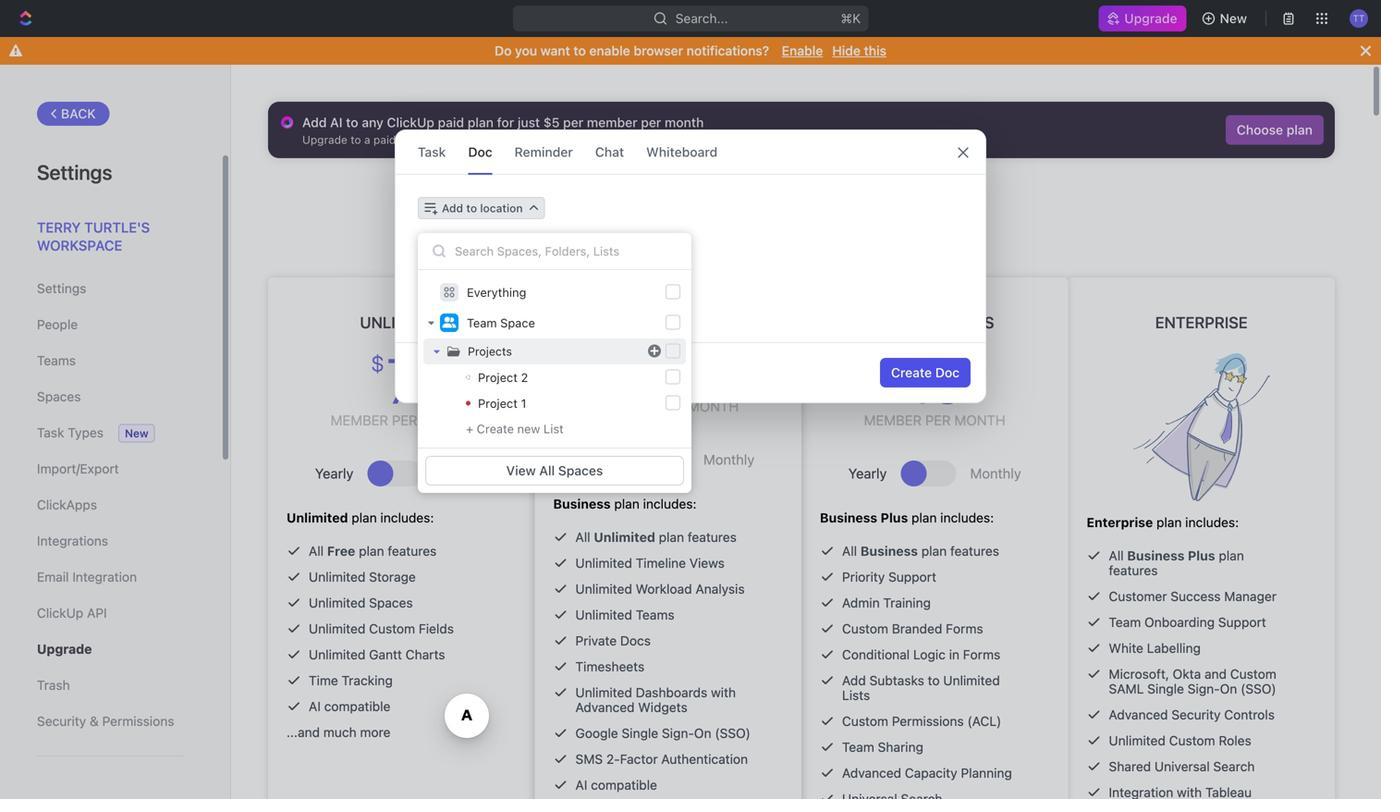 Task type: describe. For each thing, give the bounding box(es) containing it.
success
[[1171, 589, 1221, 604]]

spaces link
[[37, 381, 184, 413]]

all inside button
[[540, 463, 555, 478]]

unlimited for unlimited plan includes:
[[287, 510, 348, 525]]

authentication
[[662, 752, 748, 767]]

1 vertical spatial (sso)
[[715, 726, 751, 741]]

custom down lists
[[843, 714, 889, 729]]

priority support
[[843, 569, 937, 585]]

you
[[515, 43, 537, 58]]

logic
[[914, 647, 946, 662]]

unlimited teams
[[576, 607, 675, 623]]

storage
[[369, 569, 416, 585]]

spaces inside settings element
[[37, 389, 81, 404]]

unlimited custom fields
[[309, 621, 454, 636]]

plan inside all business plus plan features
[[1220, 548, 1245, 563]]

1 horizontal spatial security
[[1172, 707, 1221, 722]]

plan inside add ai to any clickup paid plan for just $5 per member per month learn more
[[468, 115, 494, 130]]

saml
[[1110, 681, 1145, 697]]

people link
[[37, 309, 184, 340]]

plan right choose
[[1287, 122, 1313, 137]]

unlimited for unlimited workload analysis
[[576, 581, 633, 597]]

2-
[[607, 752, 620, 767]]

unlimited for unlimited timeline views
[[576, 555, 633, 571]]

add to location
[[442, 202, 523, 215]]

team for team space
[[467, 316, 497, 330]]

2 horizontal spatial ai
[[576, 777, 588, 793]]

security & permissions
[[37, 714, 174, 729]]

to inside add subtasks to unlimited lists
[[928, 673, 940, 688]]

planning
[[961, 765, 1013, 781]]

single inside microsoft, okta and custom saml single sign-on (sso)
[[1148, 681, 1185, 697]]

to inside add ai to any clickup paid plan for just $5 per member per month learn more
[[346, 115, 359, 130]]

features for 7
[[388, 543, 437, 559]]

do
[[495, 43, 512, 58]]

lists
[[843, 688, 871, 703]]

sms 2-factor authentication
[[576, 752, 748, 767]]

task button
[[418, 130, 446, 174]]

2 permissions from the left
[[892, 714, 964, 729]]

task for task
[[418, 144, 446, 160]]

gantt
[[369, 647, 402, 662]]

...and much more
[[287, 725, 391, 740]]

1 vertical spatial more
[[360, 725, 391, 740]]

unlimited for unlimited
[[360, 313, 443, 332]]

7
[[386, 343, 417, 417]]

$ for 19
[[894, 351, 904, 376]]

team sharing
[[843, 740, 924, 755]]

sign- inside microsoft, okta and custom saml single sign-on (sso)
[[1188, 681, 1221, 697]]

0 horizontal spatial doc
[[468, 144, 493, 160]]

is
[[746, 214, 755, 228]]

advanced for advanced security controls
[[1110, 707, 1169, 722]]

project 1
[[478, 396, 527, 410]]

project 2
[[478, 370, 528, 384]]

1 horizontal spatial workspace
[[681, 214, 743, 228]]

just
[[518, 115, 540, 130]]

includes: for business plan includes:
[[643, 496, 697, 512]]

integrations
[[37, 533, 108, 549]]

plus for business plus
[[955, 313, 995, 332]]

types
[[68, 425, 104, 440]]

analysis
[[696, 581, 745, 597]]

branded
[[892, 621, 943, 636]]

includes: for unlimited plan includes:
[[381, 510, 434, 525]]

0 vertical spatial support
[[889, 569, 937, 585]]

settings element
[[0, 65, 231, 799]]

the
[[829, 214, 847, 228]]

member for 7
[[331, 412, 388, 428]]

people
[[37, 317, 78, 332]]

advanced security controls
[[1110, 707, 1275, 722]]

unlimited for unlimited gantt charts
[[309, 647, 366, 662]]

choose
[[1238, 122, 1284, 137]]

unlimited for unlimited storage
[[309, 569, 366, 585]]

+ create new list
[[466, 422, 564, 436]]

teams link
[[37, 345, 184, 376]]

unlimited for unlimited teams
[[576, 607, 633, 623]]

1 horizontal spatial spaces
[[369, 595, 413, 610]]

security & permissions link
[[37, 706, 184, 737]]

capacity
[[905, 765, 958, 781]]

ai inside add ai to any clickup paid plan for just $5 per member per month learn more
[[330, 115, 343, 130]]

business plus
[[876, 313, 995, 332]]

19
[[906, 343, 964, 417]]

0 horizontal spatial upgrade link
[[37, 634, 184, 665]]

choose plan link
[[1226, 115, 1325, 145]]

admin
[[843, 595, 880, 610]]

tracking
[[342, 673, 393, 688]]

fields
[[419, 621, 454, 636]]

priority
[[843, 569, 885, 585]]

security inside settings element
[[37, 714, 86, 729]]

clickapps link
[[37, 489, 184, 521]]

project for project 2
[[478, 370, 518, 384]]

per for 7
[[392, 412, 418, 428]]

1 vertical spatial create
[[477, 422, 514, 436]]

microsoft,
[[1110, 666, 1170, 682]]

business inside all business plus plan features
[[1128, 548, 1185, 563]]

all for 12
[[576, 530, 591, 545]]

unlimited for unlimited spaces
[[309, 595, 366, 610]]

view
[[507, 463, 536, 478]]

email integration
[[37, 569, 137, 585]]

clickapps
[[37, 497, 97, 512]]

business for business
[[631, 299, 706, 318]]

1 vertical spatial support
[[1219, 615, 1267, 630]]

create doc button
[[881, 358, 971, 388]]

business up priority support at bottom
[[861, 543, 919, 559]]

create inside button
[[892, 365, 932, 380]]

plan up "all business plan features"
[[912, 510, 937, 525]]

all inside all business plus plan features
[[1110, 548, 1124, 563]]

2
[[521, 370, 528, 384]]

1 vertical spatial compatible
[[591, 777, 658, 793]]

unlimited for unlimited custom roles
[[1110, 733, 1166, 748]]

to inside button
[[466, 202, 477, 215]]

unlimited spaces
[[309, 595, 413, 610]]

1 horizontal spatial upgrade link
[[1099, 6, 1187, 31]]

spaces inside button
[[559, 463, 603, 478]]

google single sign-on (sso)
[[576, 726, 751, 741]]

doc button
[[468, 130, 493, 174]]

subtasks
[[870, 673, 925, 688]]

custom permissions (acl)
[[843, 714, 1002, 729]]

sharing
[[878, 740, 924, 755]]

much
[[324, 725, 357, 740]]

month for 12
[[688, 398, 739, 414]]

plus inside all business plus plan features
[[1189, 548, 1216, 563]]

user group image
[[443, 317, 456, 328]]

$ for 7
[[371, 351, 381, 376]]

private docs
[[576, 633, 651, 648]]

includes: for enterprise plan includes:
[[1186, 515, 1240, 530]]

plan up all free plan features at the bottom left
[[352, 510, 377, 525]]

doc inside create doc button
[[936, 365, 960, 380]]

docs
[[621, 633, 651, 648]]

unlimited gantt charts
[[309, 647, 445, 662]]

do you want to enable browser notifications? enable hide this
[[495, 43, 887, 58]]

new button
[[1195, 4, 1259, 33]]

yearly for 19
[[849, 465, 887, 481]]

private for private docs
[[576, 633, 617, 648]]

clickup api
[[37, 605, 107, 621]]

custom inside microsoft, okta and custom saml single sign-on (sso)
[[1231, 666, 1277, 682]]

plan up all unlimited plan features
[[615, 496, 640, 512]]

⌘k
[[841, 11, 861, 26]]

in
[[950, 647, 960, 662]]

custom down admin
[[843, 621, 889, 636]]

task for task types
[[37, 425, 64, 440]]

permissions inside settings element
[[102, 714, 174, 729]]

1 vertical spatial forms
[[964, 647, 1001, 662]]

custom up gantt in the left bottom of the page
[[369, 621, 415, 636]]

customer
[[1110, 589, 1168, 604]]

business plan includes:
[[554, 496, 697, 512]]

enable
[[782, 43, 824, 58]]

conditional
[[843, 647, 910, 662]]

all unlimited plan features
[[576, 530, 737, 545]]

training
[[884, 595, 931, 610]]

team onboarding support
[[1110, 615, 1267, 630]]

project for project 1
[[478, 396, 518, 410]]

settings link
[[37, 273, 184, 304]]

month inside add ai to any clickup paid plan for just $5 per member per month learn more
[[665, 115, 704, 130]]

all for 7
[[309, 543, 324, 559]]

month for 7
[[421, 412, 473, 428]]

plan up timeline
[[659, 530, 685, 545]]

timesheets
[[576, 659, 645, 674]]

view all spaces button
[[425, 456, 684, 486]]

customer success manager
[[1110, 589, 1277, 604]]

&
[[90, 714, 99, 729]]

dashboards
[[636, 685, 708, 700]]



Task type: locate. For each thing, give the bounding box(es) containing it.
all
[[540, 463, 555, 478], [576, 530, 591, 545], [309, 543, 324, 559], [843, 543, 858, 559], [1110, 548, 1124, 563]]

1 vertical spatial workspace
[[37, 237, 122, 253]]

1 horizontal spatial teams
[[636, 607, 675, 623]]

sms
[[576, 752, 603, 767]]

forms right in
[[964, 647, 1001, 662]]

advanced
[[576, 700, 635, 715], [1110, 707, 1169, 722], [843, 765, 902, 781]]

12
[[641, 329, 696, 403]]

new
[[518, 422, 541, 436]]

advanced for advanced capacity planning
[[843, 765, 902, 781]]

1 permissions from the left
[[102, 714, 174, 729]]

to left location on the left of page
[[466, 202, 477, 215]]

to down logic
[[928, 673, 940, 688]]

plan down "business plus plan includes:"
[[922, 543, 947, 559]]

task inside settings element
[[37, 425, 64, 440]]

includes: up "all business plan features"
[[941, 510, 994, 525]]

unlimited for unlimited custom fields
[[309, 621, 366, 636]]

2 horizontal spatial yearly
[[849, 465, 887, 481]]

business down view all spaces button
[[554, 496, 611, 512]]

unlimited inside add subtasks to unlimited lists
[[944, 673, 1001, 688]]

api
[[87, 605, 107, 621]]

0 vertical spatial create
[[892, 365, 932, 380]]

0 horizontal spatial on
[[695, 726, 712, 741]]

1 vertical spatial ai compatible
[[576, 777, 658, 793]]

advanced capacity planning
[[843, 765, 1013, 781]]

upgrade
[[1125, 11, 1178, 26], [37, 641, 92, 657]]

0 vertical spatial project
[[478, 370, 518, 384]]

private for private
[[451, 365, 493, 380]]

yearly for 7
[[315, 465, 354, 481]]

1 horizontal spatial enterprise
[[1156, 313, 1248, 332]]

on up authentication
[[695, 726, 712, 741]]

workspace inside terry turtle's workspace
[[37, 237, 122, 253]]

1 vertical spatial upgrade link
[[37, 634, 184, 665]]

teams down unlimited workload analysis
[[636, 607, 675, 623]]

more inside add ai to any clickup paid plan for just $5 per member per month learn more
[[489, 133, 516, 146]]

0 horizontal spatial upgrade
[[37, 641, 92, 657]]

upgrade inside settings element
[[37, 641, 92, 657]]

1 horizontal spatial new
[[1221, 11, 1248, 26]]

2 project from the top
[[478, 396, 518, 410]]

all right view
[[540, 463, 555, 478]]

onboarding
[[1145, 615, 1215, 630]]

search...
[[676, 11, 728, 26]]

compatible down 2-
[[591, 777, 658, 793]]

features inside all business plus plan features
[[1110, 563, 1159, 578]]

back
[[61, 106, 96, 121]]

workspace
[[681, 214, 743, 228], [37, 237, 122, 253]]

add for add subtasks to unlimited lists
[[843, 673, 866, 688]]

to left any
[[346, 115, 359, 130]]

spaces down 'list' at the bottom
[[559, 463, 603, 478]]

yearly for 12
[[582, 451, 621, 468]]

0 vertical spatial workspace
[[681, 214, 743, 228]]

business for business plus
[[876, 313, 952, 332]]

add inside add ai to any clickup paid plan for just $5 per member per month learn more
[[302, 115, 327, 130]]

1 vertical spatial upgrade
[[37, 641, 92, 657]]

add to location button
[[418, 197, 545, 219]]

0 vertical spatial clickup
[[387, 115, 435, 130]]

2 horizontal spatial add
[[843, 673, 866, 688]]

search
[[1214, 759, 1256, 774]]

task inside dialog
[[418, 144, 446, 160]]

2 horizontal spatial advanced
[[1110, 707, 1169, 722]]

ai compatible down 2-
[[576, 777, 658, 793]]

0 horizontal spatial permissions
[[102, 714, 174, 729]]

plan
[[468, 115, 494, 130], [1287, 122, 1313, 137], [615, 496, 640, 512], [352, 510, 377, 525], [912, 510, 937, 525], [1157, 515, 1183, 530], [659, 530, 685, 545], [359, 543, 384, 559], [922, 543, 947, 559], [1220, 548, 1245, 563]]

all left the free
[[309, 543, 324, 559]]

plan up learn
[[468, 115, 494, 130]]

2 horizontal spatial spaces
[[559, 463, 603, 478]]

to right want in the top of the page
[[574, 43, 586, 58]]

member inside $ 19 member per month
[[865, 412, 922, 428]]

1 project from the top
[[478, 370, 518, 384]]

terry
[[37, 219, 81, 235]]

on up controls
[[1221, 681, 1238, 697]]

1 horizontal spatial more
[[489, 133, 516, 146]]

1 horizontal spatial ai compatible
[[576, 777, 658, 793]]

plan up unlimited storage
[[359, 543, 384, 559]]

plus for business plus plan includes:
[[881, 510, 909, 525]]

1 vertical spatial clickup
[[37, 605, 84, 621]]

business up priority
[[820, 510, 878, 525]]

1 vertical spatial enterprise
[[1087, 515, 1154, 530]]

trash link
[[37, 670, 184, 701]]

0 horizontal spatial more
[[360, 725, 391, 740]]

1 vertical spatial single
[[622, 726, 659, 741]]

business for business plus plan includes:
[[820, 510, 878, 525]]

0 horizontal spatial ai compatible
[[309, 699, 391, 714]]

0 vertical spatial teams
[[37, 353, 76, 368]]

add subtasks to unlimited lists
[[843, 673, 1001, 703]]

(sso) inside microsoft, okta and custom saml single sign-on (sso)
[[1241, 681, 1277, 697]]

free
[[327, 543, 356, 559]]

custom right "and" on the right of page
[[1231, 666, 1277, 682]]

0 vertical spatial task
[[418, 144, 446, 160]]

$ inside $ 7 member per month
[[371, 351, 381, 376]]

ai
[[330, 115, 343, 130], [309, 699, 321, 714], [576, 777, 588, 793]]

widgets
[[639, 700, 688, 715]]

1 horizontal spatial plus
[[955, 313, 995, 332]]

advanced down team sharing
[[843, 765, 902, 781]]

features up views
[[688, 530, 737, 545]]

$ inside $ 12 member per month
[[629, 337, 639, 363]]

single up advanced security controls
[[1148, 681, 1185, 697]]

all business plan features
[[843, 543, 1000, 559]]

compatible down time tracking
[[324, 699, 391, 714]]

permissions down add subtasks to unlimited lists
[[892, 714, 964, 729]]

member inside $ 7 member per month
[[331, 412, 388, 428]]

enterprise for enterprise
[[1156, 313, 1248, 332]]

team for team sharing
[[843, 740, 875, 755]]

add left any
[[302, 115, 327, 130]]

location
[[480, 202, 523, 215]]

1 horizontal spatial add
[[442, 202, 463, 215]]

everything
[[467, 285, 527, 299]]

spaces down storage
[[369, 595, 413, 610]]

on
[[812, 214, 826, 228]]

advanced down saml
[[1110, 707, 1169, 722]]

month inside $ 7 member per month
[[421, 412, 473, 428]]

0 horizontal spatial (sso)
[[715, 726, 751, 741]]

add for add to location
[[442, 202, 463, 215]]

more right much
[[360, 725, 391, 740]]

month for 19
[[955, 412, 1006, 428]]

0 vertical spatial forms
[[946, 621, 984, 636]]

features for 12
[[688, 530, 737, 545]]

clickup left api
[[37, 605, 84, 621]]

0 horizontal spatial new
[[125, 427, 149, 440]]

unlimited custom roles
[[1110, 733, 1252, 748]]

0 vertical spatial ai compatible
[[309, 699, 391, 714]]

plus up 19
[[955, 313, 995, 332]]

2 vertical spatial add
[[843, 673, 866, 688]]

advanced inside 'unlimited dashboards with advanced widgets'
[[576, 700, 635, 715]]

features up customer
[[1110, 563, 1159, 578]]

your
[[652, 214, 677, 228]]

includes: up all free plan features at the bottom left
[[381, 510, 434, 525]]

team for team onboarding support
[[1110, 615, 1142, 630]]

all up priority
[[843, 543, 858, 559]]

sign- up advanced security controls
[[1188, 681, 1221, 697]]

learn
[[455, 133, 486, 146]]

all up customer
[[1110, 548, 1124, 563]]

1 vertical spatial new
[[125, 427, 149, 440]]

includes: up all business plus plan features
[[1186, 515, 1240, 530]]

to
[[574, 43, 586, 58], [346, 115, 359, 130], [466, 202, 477, 215], [928, 673, 940, 688]]

team up "white"
[[1110, 615, 1142, 630]]

per inside $ 19 member per month
[[926, 412, 951, 428]]

upgrade link
[[1099, 6, 1187, 31], [37, 634, 184, 665]]

new
[[1221, 11, 1248, 26], [125, 427, 149, 440]]

single up factor
[[622, 726, 659, 741]]

member inside $ 12 member per month
[[598, 398, 655, 414]]

permissions right "&"
[[102, 714, 174, 729]]

paid
[[438, 115, 464, 130]]

business up the create doc
[[876, 313, 952, 332]]

all for 19
[[843, 543, 858, 559]]

upgrade down clickup api
[[37, 641, 92, 657]]

advanced up google at the bottom left of the page
[[576, 700, 635, 715]]

forms up in
[[946, 621, 984, 636]]

unlimited workload analysis
[[576, 581, 745, 597]]

(acl)
[[968, 714, 1002, 729]]

ai down time
[[309, 699, 321, 714]]

0 horizontal spatial compatible
[[324, 699, 391, 714]]

1 horizontal spatial $
[[629, 337, 639, 363]]

month inside $ 12 member per month
[[688, 398, 739, 414]]

workspace up name this doc... field
[[681, 214, 743, 228]]

1 horizontal spatial compatible
[[591, 777, 658, 793]]

1 vertical spatial teams
[[636, 607, 675, 623]]

0 horizontal spatial add
[[302, 115, 327, 130]]

team space
[[467, 316, 535, 330]]

team left sharing at the bottom right
[[843, 740, 875, 755]]

0 vertical spatial compatible
[[324, 699, 391, 714]]

sign- down widgets
[[662, 726, 695, 741]]

whiteboard button
[[647, 130, 718, 174]]

settings
[[37, 160, 112, 184], [37, 281, 86, 296]]

0 vertical spatial settings
[[37, 160, 112, 184]]

on
[[1221, 681, 1238, 697], [695, 726, 712, 741]]

month inside $ 19 member per month
[[955, 412, 1006, 428]]

yearly up "business plus plan includes:"
[[849, 465, 887, 481]]

enable
[[590, 43, 631, 58]]

1 horizontal spatial single
[[1148, 681, 1185, 697]]

add inside button
[[442, 202, 463, 215]]

teams down people
[[37, 353, 76, 368]]

task left types
[[37, 425, 64, 440]]

create down business plus
[[892, 365, 932, 380]]

per for 12
[[659, 398, 685, 414]]

ai compatible down time tracking
[[309, 699, 391, 714]]

1 vertical spatial ai
[[309, 699, 321, 714]]

2 horizontal spatial plus
[[1189, 548, 1216, 563]]

0 horizontal spatial $
[[371, 351, 381, 376]]

0 vertical spatial upgrade link
[[1099, 6, 1187, 31]]

1 vertical spatial settings
[[37, 281, 86, 296]]

0 vertical spatial (sso)
[[1241, 681, 1277, 697]]

permissions
[[102, 714, 174, 729], [892, 714, 964, 729]]

enterprise plan includes:
[[1087, 515, 1240, 530]]

controls
[[1225, 707, 1275, 722]]

all down business plan includes:
[[576, 530, 591, 545]]

and
[[1205, 666, 1228, 682]]

0 horizontal spatial advanced
[[576, 700, 635, 715]]

add inside add subtasks to unlimited lists
[[843, 673, 866, 688]]

1 horizontal spatial permissions
[[892, 714, 964, 729]]

plus up "all business plan features"
[[881, 510, 909, 525]]

$ left 12
[[629, 337, 639, 363]]

enterprise for enterprise plan includes:
[[1087, 515, 1154, 530]]

on inside microsoft, okta and custom saml single sign-on (sso)
[[1221, 681, 1238, 697]]

teams
[[37, 353, 76, 368], [636, 607, 675, 623]]

unlimited dashboards with advanced widgets
[[576, 685, 736, 715]]

0 horizontal spatial spaces
[[37, 389, 81, 404]]

conditional logic in forms
[[843, 647, 1001, 662]]

space
[[501, 316, 535, 330]]

business up 12
[[631, 299, 706, 318]]

1 vertical spatial add
[[442, 202, 463, 215]]

dialog
[[395, 129, 987, 403]]

1 vertical spatial team
[[1110, 615, 1142, 630]]

compatible
[[324, 699, 391, 714], [591, 777, 658, 793]]

0 vertical spatial doc
[[468, 144, 493, 160]]

yearly
[[582, 451, 621, 468], [315, 465, 354, 481], [849, 465, 887, 481]]

task types
[[37, 425, 104, 440]]

1 vertical spatial plus
[[881, 510, 909, 525]]

dialog containing task
[[395, 129, 987, 403]]

business down enterprise plan includes:
[[1128, 548, 1185, 563]]

1 settings from the top
[[37, 160, 112, 184]]

timeline
[[636, 555, 686, 571]]

1 horizontal spatial advanced
[[843, 765, 902, 781]]

$ 7 member per month
[[331, 343, 473, 428]]

per inside $ 12 member per month
[[659, 398, 685, 414]]

create doc
[[892, 365, 960, 380]]

0 vertical spatial add
[[302, 115, 327, 130]]

0 horizontal spatial sign-
[[662, 726, 695, 741]]

1 horizontal spatial upgrade
[[1125, 11, 1178, 26]]

custom down advanced security controls
[[1170, 733, 1216, 748]]

clickup inside clickup api link
[[37, 605, 84, 621]]

spaces up the task types
[[37, 389, 81, 404]]

0 horizontal spatial yearly
[[315, 465, 354, 481]]

private up timesheets
[[576, 633, 617, 648]]

0 horizontal spatial security
[[37, 714, 86, 729]]

teams inside settings element
[[37, 353, 76, 368]]

0 horizontal spatial support
[[889, 569, 937, 585]]

unlimited for unlimited dashboards with advanced widgets
[[576, 685, 633, 700]]

trash
[[37, 678, 70, 693]]

0 horizontal spatial plus
[[881, 510, 909, 525]]

1 vertical spatial project
[[478, 396, 518, 410]]

private inside dialog
[[451, 365, 493, 380]]

1 horizontal spatial task
[[418, 144, 446, 160]]

$ left 19
[[894, 351, 904, 376]]

security left "&"
[[37, 714, 86, 729]]

business for business plan includes:
[[554, 496, 611, 512]]

plus up success on the bottom right
[[1189, 548, 1216, 563]]

turtle's
[[84, 219, 150, 235]]

1 vertical spatial private
[[576, 633, 617, 648]]

upgrade left "new" button
[[1125, 11, 1178, 26]]

task down paid
[[418, 144, 446, 160]]

member inside add ai to any clickup paid plan for just $5 per member per month learn more
[[587, 115, 638, 130]]

with
[[711, 685, 736, 700]]

want
[[541, 43, 571, 58]]

$ inside $ 19 member per month
[[894, 351, 904, 376]]

0 horizontal spatial teams
[[37, 353, 76, 368]]

1 horizontal spatial on
[[1221, 681, 1238, 697]]

member for 12
[[598, 398, 655, 414]]

add for add ai to any clickup paid plan for just $5 per member per month learn more
[[302, 115, 327, 130]]

2 settings from the top
[[37, 281, 86, 296]]

0 vertical spatial ai
[[330, 115, 343, 130]]

yearly up unlimited plan includes:
[[315, 465, 354, 481]]

0 vertical spatial team
[[467, 316, 497, 330]]

create right '+' on the bottom of the page
[[477, 422, 514, 436]]

doc
[[468, 144, 493, 160], [936, 365, 960, 380]]

1 vertical spatial on
[[695, 726, 712, 741]]

yearly up business plan includes:
[[582, 451, 621, 468]]

add to location button
[[418, 197, 545, 219]]

plan up manager
[[1220, 548, 1245, 563]]

1 horizontal spatial clickup
[[387, 115, 435, 130]]

per for 19
[[926, 412, 951, 428]]

0 horizontal spatial ai
[[309, 699, 321, 714]]

features for 19
[[951, 543, 1000, 559]]

0 horizontal spatial create
[[477, 422, 514, 436]]

per inside $ 7 member per month
[[392, 412, 418, 428]]

0 vertical spatial on
[[1221, 681, 1238, 697]]

member for 19
[[865, 412, 922, 428]]

(sso) up controls
[[1241, 681, 1277, 697]]

member
[[587, 115, 638, 130], [598, 398, 655, 414], [331, 412, 388, 428], [865, 412, 922, 428]]

upgrade link up trash link
[[37, 634, 184, 665]]

add left location on the left of page
[[442, 202, 463, 215]]

workspace down the terry
[[37, 237, 122, 253]]

email
[[37, 569, 69, 585]]

$5
[[544, 115, 560, 130]]

google
[[576, 726, 619, 741]]

2 vertical spatial ai
[[576, 777, 588, 793]]

security up unlimited custom roles
[[1172, 707, 1221, 722]]

2 horizontal spatial $
[[894, 351, 904, 376]]

features down "business plus plan includes:"
[[951, 543, 1000, 559]]

features up storage
[[388, 543, 437, 559]]

ai left any
[[330, 115, 343, 130]]

clickup inside add ai to any clickup paid plan for just $5 per member per month learn more
[[387, 115, 435, 130]]

unlimited inside 'unlimited dashboards with advanced widgets'
[[576, 685, 633, 700]]

new inside settings element
[[125, 427, 149, 440]]

Name this Doc... field
[[396, 230, 986, 253]]

0 vertical spatial sign-
[[1188, 681, 1221, 697]]

1 vertical spatial sign-
[[662, 726, 695, 741]]

whiteboard
[[647, 144, 718, 160]]

private down projects
[[451, 365, 493, 380]]

1 horizontal spatial doc
[[936, 365, 960, 380]]

includes: up all unlimited plan features
[[643, 496, 697, 512]]

project up project 1 in the left of the page
[[478, 370, 518, 384]]

plan up all business plus plan features
[[1157, 515, 1183, 530]]

0 vertical spatial upgrade
[[1125, 11, 1178, 26]]

currently
[[759, 214, 809, 228]]

0 horizontal spatial single
[[622, 726, 659, 741]]

back link
[[37, 102, 110, 126]]

project left "1"
[[478, 396, 518, 410]]

support up training
[[889, 569, 937, 585]]

custom branded forms
[[843, 621, 984, 636]]

2 horizontal spatial team
[[1110, 615, 1142, 630]]

Search Spaces, Folders, Lists text field
[[418, 233, 692, 270]]

enterprise image
[[1134, 353, 1271, 501]]

ai compatible
[[309, 699, 391, 714], [576, 777, 658, 793]]

1 horizontal spatial create
[[892, 365, 932, 380]]

1 horizontal spatial ai
[[330, 115, 343, 130]]

new inside button
[[1221, 11, 1248, 26]]

1 vertical spatial task
[[37, 425, 64, 440]]

okta
[[1173, 666, 1202, 682]]

clickup up task button
[[387, 115, 435, 130]]

0 vertical spatial spaces
[[37, 389, 81, 404]]

$ for 12
[[629, 337, 639, 363]]

white
[[1110, 641, 1144, 656]]

0 vertical spatial private
[[451, 365, 493, 380]]

1 horizontal spatial support
[[1219, 615, 1267, 630]]

settings up the terry
[[37, 160, 112, 184]]

all business plus plan features
[[1110, 548, 1245, 578]]

team up projects
[[467, 316, 497, 330]]

(sso) up authentication
[[715, 726, 751, 741]]

add down "conditional"
[[843, 673, 866, 688]]

support down manager
[[1219, 615, 1267, 630]]

1 horizontal spatial sign-
[[1188, 681, 1221, 697]]

$ left 7
[[371, 351, 381, 376]]

unlimited plan includes:
[[287, 510, 434, 525]]



Task type: vqa. For each thing, say whether or not it's contained in the screenshot.
the Devbu within the Devbu needs complete video production for an upcoming social media campaign.
no



